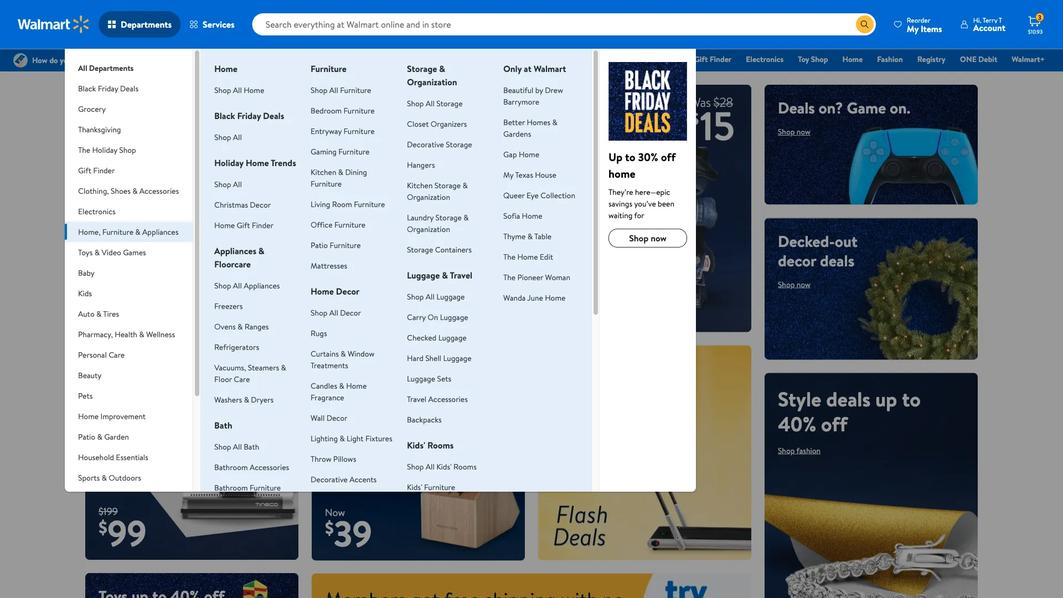 Task type: vqa. For each thing, say whether or not it's contained in the screenshot.
Acetaminophen
no



Task type: locate. For each thing, give the bounding box(es) containing it.
kids' for kids' furniture
[[407, 482, 422, 492]]

friday inside "black friday deals" link
[[424, 54, 445, 65]]

style
[[778, 385, 822, 413]]

now $ 39
[[325, 505, 372, 558]]

organization
[[407, 76, 457, 88], [407, 191, 450, 202], [407, 224, 450, 234]]

0 vertical spatial holiday
[[636, 54, 661, 65]]

thanksgiving for thanksgiving dropdown button
[[78, 124, 121, 135]]

now for deals on? game on.
[[797, 126, 811, 137]]

garden
[[104, 431, 129, 442]]

shop all link down huge
[[214, 132, 242, 142]]

black up shop all storage 'link'
[[404, 54, 422, 65]]

2 bathroom from the top
[[214, 482, 248, 493]]

decor for wall decor
[[327, 412, 348, 423]]

deals left on?
[[778, 97, 815, 119]]

beautiful
[[504, 84, 534, 95]]

0 vertical spatial the holiday shop
[[622, 54, 680, 65]]

savings inside high tech gifts, huge savings
[[99, 116, 148, 138]]

0 horizontal spatial 40%
[[593, 358, 623, 379]]

video
[[102, 247, 121, 258]]

1 vertical spatial care
[[234, 374, 250, 384]]

debit
[[979, 54, 998, 65]]

finder left the electronics link
[[710, 54, 732, 65]]

0 horizontal spatial finder
[[93, 165, 115, 176]]

grocery left at
[[479, 54, 506, 65]]

black friday deals for "black friday deals" link
[[404, 54, 465, 65]]

shop all decor link
[[311, 307, 361, 318]]

home, furniture & appliances
[[78, 226, 179, 237]]

2 vertical spatial holiday
[[214, 157, 244, 169]]

patio up household
[[78, 431, 95, 442]]

& right the candles
[[339, 380, 344, 391]]

grocery for grocery & essentials
[[479, 54, 506, 65]]

0 vertical spatial kitchen
[[311, 166, 336, 177]]

0 vertical spatial accessories
[[140, 185, 179, 196]]

gift finder inside dropdown button
[[78, 165, 115, 176]]

now dollar 39 null group
[[312, 505, 372, 561]]

checked luggage link
[[407, 332, 467, 343]]

0 vertical spatial my
[[907, 22, 919, 35]]

1 shop all from the top
[[214, 132, 242, 142]]

seasonal decor & party supplies button
[[65, 488, 193, 520]]

organization up laundry
[[407, 191, 450, 202]]

luggage down hard
[[407, 373, 435, 384]]

& inside kitchen storage & organization
[[463, 180, 468, 191]]

1 vertical spatial up
[[876, 385, 898, 413]]

bath
[[214, 419, 232, 432], [244, 441, 259, 452]]

travel up the backpacks link
[[407, 394, 427, 404]]

1 vertical spatial up
[[552, 358, 571, 379]]

0 horizontal spatial up
[[552, 358, 571, 379]]

0 horizontal spatial my
[[504, 169, 514, 180]]

1 horizontal spatial bath
[[244, 441, 259, 452]]

patio inside dropdown button
[[78, 431, 95, 442]]

now up gift finder dropdown button
[[117, 146, 131, 156]]

black friday deals down "shop all home"
[[214, 110, 284, 122]]

2 horizontal spatial black friday deals
[[404, 54, 465, 65]]

bathroom for bathroom furniture
[[214, 482, 248, 493]]

the for the home edit link
[[504, 251, 516, 262]]

all up bathroom accessories on the bottom left
[[233, 441, 242, 452]]

off inside style deals up to 40% off
[[821, 410, 848, 438]]

gift finder link
[[690, 53, 737, 65]]

0 vertical spatial patio
[[311, 240, 328, 250]]

0 vertical spatial departments
[[121, 18, 172, 30]]

2 horizontal spatial gift
[[695, 54, 708, 65]]

gift up clothing,
[[78, 165, 91, 176]]

gift inside dropdown button
[[78, 165, 91, 176]]

bathroom down shop all bath
[[214, 462, 248, 472]]

shop now for home deals are served
[[325, 387, 358, 398]]

now for high tech gifts, huge savings
[[117, 146, 131, 156]]

1 vertical spatial the holiday shop
[[78, 144, 136, 155]]

my left texas
[[504, 169, 514, 180]]

$ inside $199 $ 99
[[99, 515, 107, 539]]

shop now link for high tech gifts, huge savings
[[99, 146, 131, 156]]

throw pillows
[[311, 453, 356, 464]]

grocery for grocery
[[78, 103, 106, 114]]

friday for black friday deals dropdown button
[[98, 83, 118, 94]]

storage inside storage & organization
[[407, 63, 437, 75]]

0 horizontal spatial bath
[[214, 419, 232, 432]]

& right "health"
[[139, 329, 144, 340]]

electronics left toy
[[746, 54, 784, 65]]

decor for home decor
[[336, 285, 360, 297]]

baby button
[[65, 263, 193, 283]]

1 vertical spatial holiday
[[92, 144, 117, 155]]

0 vertical spatial 30%
[[638, 149, 659, 165]]

carry on luggage link
[[407, 312, 468, 322]]

1 horizontal spatial finder
[[252, 220, 274, 230]]

decor up home gift finder "link"
[[250, 199, 271, 210]]

1 horizontal spatial my
[[907, 22, 919, 35]]

kitchen for furniture
[[311, 166, 336, 177]]

hangers link
[[407, 159, 435, 170]]

1 horizontal spatial thanksgiving
[[563, 54, 607, 65]]

gift right the holiday shop link at top right
[[695, 54, 708, 65]]

1 vertical spatial savings
[[609, 198, 633, 209]]

1 vertical spatial finder
[[93, 165, 115, 176]]

2 vertical spatial kids'
[[407, 482, 422, 492]]

pharmacy, health & wellness button
[[65, 324, 193, 345]]

friday for "black friday deals" link
[[424, 54, 445, 65]]

black friday deals inside black friday deals dropdown button
[[78, 83, 139, 94]]

1 horizontal spatial 40%
[[778, 410, 817, 438]]

appliances down appliances & floorcare
[[244, 280, 280, 291]]

1 horizontal spatial care
[[234, 374, 250, 384]]

all for luggage & travel
[[426, 291, 435, 302]]

the inside the holiday shop link
[[622, 54, 634, 65]]

gift finder
[[695, 54, 732, 65], [78, 165, 115, 176]]

thanksgiving inside 'link'
[[563, 54, 607, 65]]

decorative accents
[[311, 474, 377, 485]]

accessories up the bathroom furniture link
[[250, 462, 289, 472]]

$ inside now $ 39
[[325, 516, 334, 540]]

toys
[[78, 247, 93, 258]]

luggage
[[407, 269, 440, 281], [437, 291, 465, 302], [440, 312, 468, 322], [439, 332, 467, 343], [443, 353, 472, 363], [407, 373, 435, 384]]

2 vertical spatial accessories
[[250, 462, 289, 472]]

decor inside seasonal decor & party supplies
[[109, 493, 130, 504]]

0 horizontal spatial electronics
[[78, 206, 116, 217]]

1 vertical spatial gift
[[78, 165, 91, 176]]

0 vertical spatial friday
[[424, 54, 445, 65]]

2 shop all from the top
[[214, 179, 242, 189]]

2 organization from the top
[[407, 191, 450, 202]]

1 horizontal spatial accessories
[[250, 462, 289, 472]]

all for kids' rooms
[[426, 461, 435, 472]]

1 vertical spatial bathroom
[[214, 482, 248, 493]]

grocery down black friday deals dropdown button
[[78, 103, 106, 114]]

& down home gift finder
[[259, 245, 265, 257]]

travel down containers
[[450, 269, 473, 281]]

electronics inside dropdown button
[[78, 206, 116, 217]]

gift finder up clothing,
[[78, 165, 115, 176]]

hard shell luggage link
[[407, 353, 472, 363]]

all down floorcare
[[233, 280, 242, 291]]

appliances inside dropdown button
[[142, 226, 179, 237]]

1 vertical spatial travel
[[407, 394, 427, 404]]

1 vertical spatial patio
[[78, 431, 95, 442]]

furniture up dining
[[339, 146, 370, 157]]

30% up wellness
[[149, 277, 185, 304]]

& left window
[[341, 348, 346, 359]]

friday down "shop all home"
[[237, 110, 261, 122]]

queer eye collection
[[504, 190, 575, 201]]

0 vertical spatial black friday deals
[[404, 54, 465, 65]]

1 horizontal spatial friday
[[237, 110, 261, 122]]

0 vertical spatial kids'
[[407, 439, 426, 451]]

1 vertical spatial organization
[[407, 191, 450, 202]]

up for home deals up to 30% off
[[99, 277, 121, 304]]

furniture inside the kitchen & dining furniture
[[311, 178, 342, 189]]

home improvement
[[78, 411, 146, 422]]

shop all down huge
[[214, 132, 242, 142]]

deals for home deals up to 30% off
[[156, 252, 200, 279]]

0 vertical spatial shop all
[[214, 132, 242, 142]]

storage up organizers
[[437, 98, 463, 109]]

up for home
[[609, 149, 623, 165]]

& up shop all storage
[[439, 63, 445, 75]]

decor right wall
[[327, 412, 348, 423]]

home link
[[838, 53, 868, 65]]

home inside home deals up to 30% off
[[99, 252, 151, 279]]

kitchen inside kitchen storage & organization
[[407, 180, 433, 191]]

all down home decor
[[329, 307, 338, 318]]

now up personal care
[[117, 337, 131, 348]]

2 vertical spatial organization
[[407, 224, 450, 234]]

1 vertical spatial gift finder
[[78, 165, 115, 176]]

kids' down the shop all kids' rooms
[[407, 482, 422, 492]]

1 vertical spatial black
[[78, 83, 96, 94]]

essentials
[[515, 54, 548, 65], [116, 452, 148, 463]]

decor down home decor
[[340, 307, 361, 318]]

home improvement button
[[65, 406, 193, 427]]

accessories down sets at the bottom of the page
[[428, 394, 468, 404]]

the left pioneer
[[504, 272, 516, 282]]

1 vertical spatial essentials
[[116, 452, 148, 463]]

the inside the holiday shop dropdown button
[[78, 144, 90, 155]]

thanksgiving down walmart site-wide search field
[[563, 54, 607, 65]]

0 horizontal spatial friday
[[98, 83, 118, 94]]

black friday deals up shop all storage 'link'
[[404, 54, 465, 65]]

0 horizontal spatial $
[[99, 515, 107, 539]]

departments button
[[99, 11, 181, 38]]

clothing,
[[78, 185, 109, 196]]

to inside up to 40% off sports gear
[[575, 358, 589, 379]]

office
[[311, 219, 333, 230]]

shop all luggage
[[407, 291, 465, 302]]

shop all luggage link
[[407, 291, 465, 302]]

& up laundry storage & organization
[[463, 180, 468, 191]]

1 vertical spatial bath
[[244, 441, 259, 452]]

holiday for the holiday shop link at top right
[[636, 54, 661, 65]]

walmart
[[534, 63, 566, 75]]

friday down the all departments
[[98, 83, 118, 94]]

0 vertical spatial gift finder
[[695, 54, 732, 65]]

1 horizontal spatial essentials
[[515, 54, 548, 65]]

gift finder for gift finder dropdown button
[[78, 165, 115, 176]]

home gift finder link
[[214, 220, 274, 230]]

0 horizontal spatial the holiday shop
[[78, 144, 136, 155]]

black down the all departments
[[78, 83, 96, 94]]

1 vertical spatial 30%
[[149, 277, 185, 304]]

bathroom furniture link
[[214, 482, 281, 493]]

off inside up to 30% off home they're here—epic savings you've been waiting for
[[661, 149, 676, 165]]

decorative
[[407, 139, 444, 150], [311, 474, 348, 485]]

0 vertical spatial savings
[[99, 116, 148, 138]]

black inside "black friday deals" link
[[404, 54, 422, 65]]

barrymore
[[504, 96, 540, 107]]

0 vertical spatial appliances
[[142, 226, 179, 237]]

furniture up the living
[[311, 178, 342, 189]]

0 horizontal spatial gift finder
[[78, 165, 115, 176]]

travel accessories
[[407, 394, 468, 404]]

sofia home link
[[504, 210, 543, 221]]

2 shop all link from the top
[[214, 179, 242, 189]]

sports
[[78, 472, 100, 483]]

all up bedroom
[[329, 84, 338, 95]]

up inside home deals up to 30% off
[[99, 277, 121, 304]]

furniture up toys & video games
[[102, 226, 133, 237]]

shop inside dropdown button
[[119, 144, 136, 155]]

organization inside kitchen storage & organization
[[407, 191, 450, 202]]

1 horizontal spatial black
[[214, 110, 235, 122]]

0 vertical spatial rooms
[[428, 439, 454, 451]]

& inside the kitchen & dining furniture
[[338, 166, 343, 177]]

decorative for decorative storage
[[407, 139, 444, 150]]

care down vacuums,
[[234, 374, 250, 384]]

decorative for decorative accents
[[311, 474, 348, 485]]

wellness
[[146, 329, 175, 340]]

off inside home deals up to 30% off
[[99, 302, 125, 329]]

30% inside home deals up to 30% off
[[149, 277, 185, 304]]

fashion
[[878, 54, 903, 65]]

1 horizontal spatial gift
[[237, 220, 250, 230]]

0 horizontal spatial thanksgiving
[[78, 124, 121, 135]]

30% up here—epic
[[638, 149, 659, 165]]

finder inside dropdown button
[[93, 165, 115, 176]]

all for furniture
[[329, 84, 338, 95]]

outdoors
[[109, 472, 141, 483]]

refrigerators
[[214, 341, 259, 352]]

patio down office
[[311, 240, 328, 250]]

shop now for high tech gifts, huge savings
[[99, 146, 131, 156]]

patio
[[311, 240, 328, 250], [78, 431, 95, 442]]

luggage down luggage & travel on the top of page
[[437, 291, 465, 302]]

all for storage & organization
[[426, 98, 435, 109]]

home deals up to 30% off
[[99, 252, 200, 329]]

up inside up to 40% off sports gear
[[552, 358, 571, 379]]

electronics down clothing,
[[78, 206, 116, 217]]

the pioneer woman
[[504, 272, 571, 282]]

gift for gift finder link
[[695, 54, 708, 65]]

freezers
[[214, 300, 243, 311]]

the holiday shop inside dropdown button
[[78, 144, 136, 155]]

1 horizontal spatial decorative
[[407, 139, 444, 150]]

1 horizontal spatial savings
[[609, 198, 633, 209]]

now for save big!
[[353, 305, 367, 315]]

thanksgiving for "thanksgiving" 'link'
[[563, 54, 607, 65]]

0 horizontal spatial essentials
[[116, 452, 148, 463]]

0 vertical spatial 40%
[[593, 358, 623, 379]]

30% inside up to 30% off home they're here—epic savings you've been waiting for
[[638, 149, 659, 165]]

thanksgiving inside dropdown button
[[78, 124, 121, 135]]

up inside style deals up to 40% off
[[876, 385, 898, 413]]

dining
[[345, 166, 367, 177]]

luggage right "shell" in the left bottom of the page
[[443, 353, 472, 363]]

0 vertical spatial gift
[[695, 54, 708, 65]]

the right "thanksgiving" 'link'
[[622, 54, 634, 65]]

grocery button
[[65, 99, 193, 119]]

departments up all departments link
[[121, 18, 172, 30]]

1 organization from the top
[[407, 76, 457, 88]]

kitchen inside the kitchen & dining furniture
[[311, 166, 336, 177]]

storage up shop all storage
[[407, 63, 437, 75]]

black inside black friday deals dropdown button
[[78, 83, 96, 94]]

1 vertical spatial shop all link
[[214, 179, 242, 189]]

shop
[[663, 54, 680, 65], [811, 54, 828, 65], [214, 84, 231, 95], [311, 84, 328, 95], [407, 98, 424, 109], [778, 126, 795, 137], [214, 132, 231, 142], [119, 144, 136, 155], [99, 146, 115, 156], [214, 179, 231, 189], [629, 232, 649, 244], [778, 279, 795, 290], [214, 280, 231, 291], [407, 291, 424, 302], [334, 305, 351, 315], [311, 307, 328, 318], [99, 337, 115, 348], [325, 387, 342, 398], [214, 441, 231, 452], [778, 445, 795, 456], [407, 461, 424, 472]]

1 vertical spatial thanksgiving
[[78, 124, 121, 135]]

storage down hangers link
[[435, 180, 461, 191]]

bathroom accessories
[[214, 462, 289, 472]]

3 organization from the top
[[407, 224, 450, 234]]

the up clothing,
[[78, 144, 90, 155]]

1 vertical spatial appliances
[[214, 245, 256, 257]]

1 vertical spatial accessories
[[428, 394, 468, 404]]

grocery inside grocery dropdown button
[[78, 103, 106, 114]]

& up containers
[[464, 212, 469, 223]]

gift finder left the electronics link
[[695, 54, 732, 65]]

bathroom down bathroom accessories link
[[214, 482, 248, 493]]

electronics for the electronics link
[[746, 54, 784, 65]]

1 vertical spatial black friday deals
[[78, 83, 139, 94]]

30%
[[638, 149, 659, 165], [149, 277, 185, 304]]

tires
[[103, 308, 119, 319]]

1 horizontal spatial $
[[325, 516, 334, 540]]

kids' furniture link
[[407, 482, 455, 492]]

now for home deals are served
[[344, 387, 358, 398]]

thanksgiving link
[[558, 53, 612, 65]]

1 horizontal spatial kitchen
[[407, 180, 433, 191]]

black friday deals inside "black friday deals" link
[[404, 54, 465, 65]]

electronics for "electronics" dropdown button
[[78, 206, 116, 217]]

kids
[[78, 288, 92, 299]]

decor for christmas decor
[[250, 199, 271, 210]]

the holiday shop for the holiday shop link at top right
[[622, 54, 680, 65]]

appliances
[[142, 226, 179, 237], [214, 245, 256, 257], [244, 280, 280, 291]]

deals inside dropdown button
[[120, 83, 139, 94]]

services
[[203, 18, 235, 30]]

0 vertical spatial care
[[109, 349, 125, 360]]

gap home
[[504, 149, 540, 160]]

my left items
[[907, 22, 919, 35]]

up up home
[[609, 149, 623, 165]]

friday inside black friday deals dropdown button
[[98, 83, 118, 94]]

2 horizontal spatial black
[[404, 54, 422, 65]]

shop all bath link
[[214, 441, 259, 452]]

deals inside style deals up to 40% off
[[827, 385, 871, 413]]

0 horizontal spatial care
[[109, 349, 125, 360]]

2 vertical spatial finder
[[252, 220, 274, 230]]

storage
[[407, 63, 437, 75], [437, 98, 463, 109], [446, 139, 472, 150], [435, 180, 461, 191], [436, 212, 462, 223], [407, 244, 433, 255]]

up inside up to 30% off home they're here—epic savings you've been waiting for
[[609, 149, 623, 165]]

queer
[[504, 190, 525, 201]]

2 horizontal spatial accessories
[[428, 394, 468, 404]]

hangers
[[407, 159, 435, 170]]

rooms up kids' furniture
[[454, 461, 477, 472]]

1 vertical spatial grocery
[[78, 103, 106, 114]]

gift for gift finder dropdown button
[[78, 165, 91, 176]]

0 horizontal spatial up
[[99, 277, 121, 304]]

1 vertical spatial shop all
[[214, 179, 242, 189]]

furniture
[[311, 63, 347, 75], [340, 84, 371, 95], [344, 105, 375, 116], [344, 125, 375, 136], [339, 146, 370, 157], [311, 178, 342, 189], [354, 199, 385, 209], [335, 219, 366, 230], [102, 226, 133, 237], [330, 240, 361, 250], [424, 482, 455, 492], [250, 482, 281, 493]]

only at walmart
[[504, 63, 566, 75]]

seasonal
[[78, 493, 107, 504]]

0 horizontal spatial holiday
[[92, 144, 117, 155]]

save
[[325, 241, 396, 290]]

deals right decor at the right top of the page
[[820, 250, 855, 271]]

all up holiday home trends
[[233, 132, 242, 142]]

services button
[[181, 11, 244, 38]]

departments up black friday deals dropdown button
[[89, 62, 134, 73]]

up for sports
[[552, 358, 571, 379]]

1 vertical spatial kitchen
[[407, 180, 433, 191]]

kids button
[[65, 283, 193, 304]]

all up christmas decor link
[[233, 179, 242, 189]]

0 vertical spatial thanksgiving
[[563, 54, 607, 65]]

rooms
[[428, 439, 454, 451], [454, 461, 477, 472]]

& left dining
[[338, 166, 343, 177]]

organization inside laundry storage & organization
[[407, 224, 450, 234]]

up left the gear
[[552, 358, 571, 379]]

1 horizontal spatial the holiday shop
[[622, 54, 680, 65]]

all for bath
[[233, 441, 242, 452]]

rugs
[[311, 328, 327, 338]]

organization up shop all storage
[[407, 76, 457, 88]]

gaming furniture link
[[311, 146, 370, 157]]

0 vertical spatial grocery
[[479, 54, 506, 65]]

holiday for the holiday shop dropdown button
[[92, 144, 117, 155]]

departments inside dropdown button
[[121, 18, 172, 30]]

now right the candles
[[344, 387, 358, 398]]

organization down laundry
[[407, 224, 450, 234]]

holiday inside dropdown button
[[92, 144, 117, 155]]

grocery inside grocery & essentials link
[[479, 54, 506, 65]]

decor up the shop all decor
[[336, 285, 360, 297]]

beauty
[[78, 370, 102, 381]]

shop all link
[[214, 132, 242, 142], [214, 179, 242, 189]]

kitchen down gaming
[[311, 166, 336, 177]]

1 bathroom from the top
[[214, 462, 248, 472]]

home inside candles & home fragrance
[[346, 380, 367, 391]]

0 vertical spatial finder
[[710, 54, 732, 65]]

organization for laundry
[[407, 224, 450, 234]]

2 vertical spatial appliances
[[244, 280, 280, 291]]

1 vertical spatial friday
[[98, 83, 118, 94]]

furniture up the shop all furniture link at the top of the page
[[311, 63, 347, 75]]

holiday
[[636, 54, 661, 65], [92, 144, 117, 155], [214, 157, 244, 169]]

black for "black friday deals" link
[[404, 54, 422, 65]]

1 horizontal spatial electronics
[[746, 54, 784, 65]]

0 vertical spatial decorative
[[407, 139, 444, 150]]

home deals are served
[[325, 358, 477, 379]]

& left light
[[340, 433, 345, 444]]

shop all appliances link
[[214, 280, 280, 291]]

drew
[[545, 84, 563, 95]]

beautiful by drew barrymore
[[504, 84, 563, 107]]

deals inside home deals up to 30% off
[[156, 252, 200, 279]]

off inside up to 40% off sports gear
[[627, 358, 647, 379]]

thanksgiving down high
[[78, 124, 121, 135]]

vacuums, steamers & floor care link
[[214, 362, 286, 384]]

lighting & light fixtures link
[[311, 433, 393, 444]]

appliances & floorcare
[[214, 245, 265, 270]]

bath up bathroom accessories on the bottom left
[[244, 441, 259, 452]]

0 horizontal spatial black friday deals
[[78, 83, 139, 94]]

home inside dropdown button
[[78, 411, 99, 422]]

$199
[[99, 505, 118, 518]]

kids' up kids' furniture
[[437, 461, 452, 472]]

& inside storage & organization
[[439, 63, 445, 75]]

pets button
[[65, 386, 193, 406]]

decorative accents link
[[311, 474, 377, 485]]

& left 'dryers'
[[244, 394, 249, 405]]

shop now for deals on? game on.
[[778, 126, 811, 137]]

1 vertical spatial decorative
[[311, 474, 348, 485]]

1 vertical spatial kids'
[[437, 461, 452, 472]]



Task type: describe. For each thing, give the bounding box(es) containing it.
& left garden
[[97, 431, 102, 442]]

40% inside up to 40% off sports gear
[[593, 358, 623, 379]]

furniture down bedroom furniture
[[344, 125, 375, 136]]

style deals up to 40% off
[[778, 385, 921, 438]]

on.
[[890, 97, 911, 119]]

accessories for bathroom accessories
[[250, 462, 289, 472]]

one debit
[[960, 54, 998, 65]]

better
[[504, 117, 525, 127]]

candles & home fragrance link
[[311, 380, 367, 403]]

deals down shop all home link
[[263, 110, 284, 122]]

window
[[348, 348, 375, 359]]

texas
[[515, 169, 533, 180]]

lighting
[[311, 433, 338, 444]]

items
[[921, 22, 943, 35]]

home, furniture & appliances image
[[609, 62, 687, 141]]

storage down organizers
[[446, 139, 472, 150]]

care inside dropdown button
[[109, 349, 125, 360]]

sofia
[[504, 210, 520, 221]]

the for the holiday shop dropdown button
[[78, 144, 90, 155]]

shop now link for home deals are served
[[325, 387, 358, 398]]

better homes & gardens link
[[504, 117, 558, 139]]

black friday deals link
[[399, 53, 470, 65]]

now for decked-out decor deals
[[797, 279, 811, 290]]

1 vertical spatial my
[[504, 169, 514, 180]]

0 horizontal spatial travel
[[407, 394, 427, 404]]

curtains & window treatments link
[[311, 348, 375, 371]]

sports
[[552, 377, 594, 399]]

walmart image
[[18, 16, 90, 33]]

Search search field
[[252, 13, 876, 35]]

shop all home link
[[214, 84, 264, 95]]

shop now for home deals up to 30% off
[[99, 337, 131, 348]]

savings inside up to 30% off home they're here—epic savings you've been waiting for
[[609, 198, 633, 209]]

0 vertical spatial bath
[[214, 419, 232, 432]]

entryway furniture link
[[311, 125, 375, 136]]

decor for seasonal decor & party supplies
[[109, 493, 130, 504]]

kitchen for storage & organization
[[407, 180, 433, 191]]

luggage up shop all luggage
[[407, 269, 440, 281]]

containers
[[435, 244, 472, 255]]

mattresses link
[[311, 260, 347, 271]]

huge
[[208, 97, 242, 119]]

patio for patio furniture
[[311, 240, 328, 250]]

gardens
[[504, 128, 531, 139]]

clothing, shoes & accessories
[[78, 185, 179, 196]]

storage down the 'laundry storage & organization' link
[[407, 244, 433, 255]]

queer eye collection link
[[504, 190, 575, 201]]

high tech gifts, huge savings
[[99, 97, 242, 138]]

furniture down 'office furniture'
[[330, 240, 361, 250]]

shop now link for save big!
[[325, 301, 376, 319]]

furniture right room
[[354, 199, 385, 209]]

& up games
[[135, 226, 141, 237]]

all for home decor
[[329, 307, 338, 318]]

now for home deals up to 30% off
[[117, 337, 131, 348]]

luggage right on
[[440, 312, 468, 322]]

& right sports
[[102, 472, 107, 483]]

mattresses
[[311, 260, 347, 271]]

deals inside decked-out decor deals
[[820, 250, 855, 271]]

3
[[1039, 13, 1042, 22]]

1 vertical spatial rooms
[[454, 461, 477, 472]]

travel accessories link
[[407, 394, 468, 404]]

& inside curtains & window treatments
[[341, 348, 346, 359]]

1 horizontal spatial black friday deals
[[214, 110, 284, 122]]

bathroom accessories link
[[214, 462, 289, 472]]

essentials inside dropdown button
[[116, 452, 148, 463]]

treatments
[[311, 360, 348, 371]]

furniture down living room furniture
[[335, 219, 366, 230]]

was dollar $199, now dollar 99 group
[[85, 505, 147, 560]]

& right 'toys'
[[95, 247, 100, 258]]

& right shoes
[[132, 185, 138, 196]]

deals for style deals up to 40% off
[[827, 385, 871, 413]]

the home edit link
[[504, 251, 553, 262]]

accessories inside dropdown button
[[140, 185, 179, 196]]

furniture down bathroom accessories link
[[250, 482, 281, 493]]

furniture up 'entryway furniture'
[[344, 105, 375, 116]]

clothing, shoes & accessories button
[[65, 181, 193, 201]]

accessories for travel accessories
[[428, 394, 468, 404]]

storage containers
[[407, 244, 472, 255]]

washers
[[214, 394, 242, 405]]

luggage up hard shell luggage link
[[439, 332, 467, 343]]

hi,
[[974, 15, 982, 25]]

shop all home
[[214, 84, 264, 95]]

fragrance
[[311, 392, 344, 403]]

to inside home deals up to 30% off
[[125, 277, 144, 304]]

living room furniture
[[311, 199, 385, 209]]

& left at
[[508, 54, 514, 65]]

closet organizers link
[[407, 118, 467, 129]]

39
[[334, 509, 372, 558]]

household
[[78, 452, 114, 463]]

my inside reorder my items
[[907, 22, 919, 35]]

to inside up to 30% off home they're here—epic savings you've been waiting for
[[625, 149, 636, 165]]

shop now link for home deals up to 30% off
[[99, 337, 131, 348]]

bedroom
[[311, 105, 342, 116]]

search icon image
[[861, 20, 870, 29]]

1 vertical spatial departments
[[89, 62, 134, 73]]

deals for home deals are served
[[370, 358, 404, 379]]

2 vertical spatial friday
[[237, 110, 261, 122]]

appliances inside appliances & floorcare
[[214, 245, 256, 257]]

& inside "better homes & gardens"
[[553, 117, 558, 127]]

1 shop all link from the top
[[214, 132, 242, 142]]

care inside vacuums, steamers & floor care
[[234, 374, 250, 384]]

organization for kitchen
[[407, 191, 450, 202]]

trends
[[271, 157, 296, 169]]

thyme & table
[[504, 231, 552, 242]]

0 vertical spatial travel
[[450, 269, 473, 281]]

all for holiday home trends
[[233, 179, 242, 189]]

& inside appliances & floorcare
[[259, 245, 265, 257]]

all up huge
[[233, 84, 242, 95]]

toy shop
[[798, 54, 828, 65]]

& right the ovens
[[238, 321, 243, 332]]

& left tires
[[96, 308, 102, 319]]

40% inside style deals up to 40% off
[[778, 410, 817, 438]]

laundry
[[407, 212, 434, 223]]

finder for gift finder dropdown button
[[93, 165, 115, 176]]

out
[[835, 230, 858, 252]]

to inside style deals up to 40% off
[[902, 385, 921, 413]]

bathroom for bathroom accessories
[[214, 462, 248, 472]]

the for the pioneer woman link
[[504, 272, 516, 282]]

vacuums, steamers & floor care
[[214, 362, 286, 384]]

all up black friday deals dropdown button
[[78, 62, 87, 73]]

beautiful by drew barrymore link
[[504, 84, 563, 107]]

lighting & light fixtures
[[311, 433, 393, 444]]

all departments link
[[65, 49, 193, 78]]

shop now link for deals on? game on.
[[778, 126, 811, 137]]

thyme & table link
[[504, 231, 552, 242]]

& inside vacuums, steamers & floor care
[[281, 362, 286, 373]]

shop all furniture link
[[311, 84, 371, 95]]

one debit link
[[955, 53, 1003, 65]]

& left table
[[528, 231, 533, 242]]

fixtures
[[366, 433, 393, 444]]

decor
[[778, 250, 817, 271]]

now down been
[[651, 232, 667, 244]]

sports & outdoors button
[[65, 468, 193, 488]]

& inside laundry storage & organization
[[464, 212, 469, 223]]

personal care button
[[65, 345, 193, 365]]

the holiday shop for the holiday shop dropdown button
[[78, 144, 136, 155]]

shop now link for decked-out decor deals
[[778, 279, 811, 290]]

Walmart Site-Wide search field
[[252, 13, 876, 35]]

beauty button
[[65, 365, 193, 386]]

games
[[123, 247, 146, 258]]

storage inside laundry storage & organization
[[436, 212, 462, 223]]

all for appliances & floorcare
[[233, 280, 242, 291]]

gift finder for gift finder link
[[695, 54, 732, 65]]

& inside seasonal decor & party supplies
[[132, 493, 137, 504]]

the for the holiday shop link at top right
[[622, 54, 634, 65]]

ovens & ranges
[[214, 321, 269, 332]]

shop fashion
[[778, 445, 821, 456]]

patio furniture link
[[311, 240, 361, 250]]

wall
[[311, 412, 325, 423]]

christmas decor
[[214, 199, 271, 210]]

luggage & travel
[[407, 269, 473, 281]]

pillows
[[333, 453, 356, 464]]

my texas house
[[504, 169, 557, 180]]

$ for 39
[[325, 516, 334, 540]]

fashion link
[[873, 53, 908, 65]]

storage inside kitchen storage & organization
[[435, 180, 461, 191]]

accents
[[350, 474, 377, 485]]

save big!
[[325, 241, 462, 290]]

up for style deals up to 40% off
[[876, 385, 898, 413]]

furniture up bedroom furniture
[[340, 84, 371, 95]]

carry
[[407, 312, 426, 322]]

$ for 99
[[99, 515, 107, 539]]

2 vertical spatial black
[[214, 110, 235, 122]]

shop now for save big!
[[334, 305, 367, 315]]

0 vertical spatial essentials
[[515, 54, 548, 65]]

finder for gift finder link
[[710, 54, 732, 65]]

shop now for decked-out decor deals
[[778, 279, 811, 290]]

steamers
[[248, 362, 279, 373]]

1 horizontal spatial holiday
[[214, 157, 244, 169]]

patio for patio & garden
[[78, 431, 95, 442]]

furniture inside home, furniture & appliances dropdown button
[[102, 226, 133, 237]]

checked
[[407, 332, 437, 343]]

& inside candles & home fragrance
[[339, 380, 344, 391]]

black friday deals for black friday deals dropdown button
[[78, 83, 139, 94]]

shop all storage link
[[407, 98, 463, 109]]

wanda
[[504, 292, 526, 303]]

refrigerators link
[[214, 341, 259, 352]]

& up shop all luggage
[[442, 269, 448, 281]]

black for black friday deals dropdown button
[[78, 83, 96, 94]]

ovens & ranges link
[[214, 321, 269, 332]]

electronics link
[[741, 53, 789, 65]]

wall decor
[[311, 412, 348, 423]]

kitchen storage & organization
[[407, 180, 468, 202]]

party
[[139, 493, 156, 504]]

the holiday shop button
[[65, 140, 193, 160]]

home decor
[[311, 285, 360, 297]]

office furniture
[[311, 219, 366, 230]]

june
[[528, 292, 543, 303]]

candles
[[311, 380, 337, 391]]

kids' for kids' rooms
[[407, 439, 426, 451]]

furniture down the shop all kids' rooms
[[424, 482, 455, 492]]

deals up shop all storage 'link'
[[447, 54, 465, 65]]

improvement
[[101, 411, 146, 422]]



